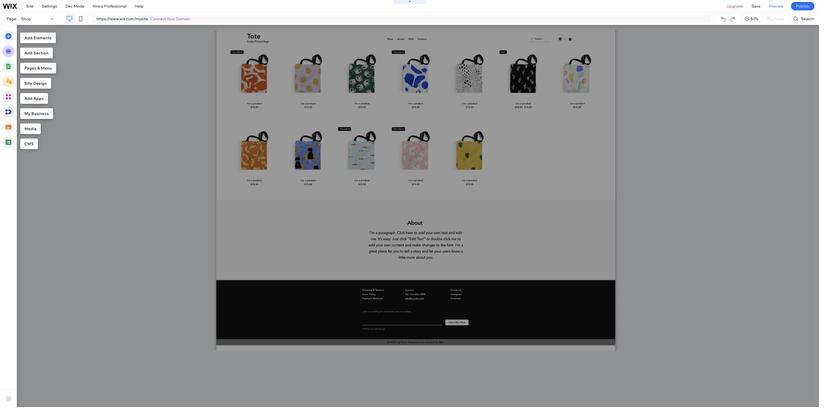 Task type: vqa. For each thing, say whether or not it's contained in the screenshot.
the right 'search' Button
no



Task type: locate. For each thing, give the bounding box(es) containing it.
site
[[26, 4, 33, 9], [24, 81, 32, 86]]

save button
[[748, 0, 765, 12]]

add
[[24, 35, 32, 40], [24, 51, 32, 56], [24, 96, 32, 101]]

dev
[[66, 4, 73, 9]]

site design
[[24, 81, 47, 86]]

add left elements
[[24, 35, 32, 40]]

settings
[[42, 4, 57, 9]]

media
[[24, 126, 36, 131]]

shop
[[21, 16, 31, 21]]

1 add from the top
[[24, 35, 32, 40]]

0 vertical spatial add
[[24, 35, 32, 40]]

cms
[[24, 141, 34, 147]]

add for add elements
[[24, 35, 32, 40]]

section
[[33, 51, 49, 56]]

tools button
[[763, 13, 789, 25]]

save
[[752, 4, 761, 9]]

0 vertical spatial site
[[26, 4, 33, 9]]

pages
[[24, 66, 36, 71]]

site for site
[[26, 4, 33, 9]]

your
[[167, 16, 175, 21]]

add elements
[[24, 35, 52, 40]]

mode
[[74, 4, 84, 9]]

my
[[24, 111, 30, 116]]

add for add section
[[24, 51, 32, 56]]

add left section
[[24, 51, 32, 56]]

site left design
[[24, 81, 32, 86]]

3 add from the top
[[24, 96, 32, 101]]

publish
[[796, 4, 810, 9]]

site up shop
[[26, 4, 33, 9]]

1 vertical spatial site
[[24, 81, 32, 86]]

preview
[[769, 4, 784, 9]]

1 vertical spatial add
[[24, 51, 32, 56]]

elements
[[33, 35, 52, 40]]

add left apps
[[24, 96, 32, 101]]

2 add from the top
[[24, 51, 32, 56]]

2 vertical spatial add
[[24, 96, 32, 101]]

design
[[33, 81, 47, 86]]



Task type: describe. For each thing, give the bounding box(es) containing it.
professional
[[104, 4, 127, 9]]

tools
[[775, 16, 784, 21]]

apps
[[33, 96, 44, 101]]

business
[[31, 111, 49, 116]]

50%
[[751, 16, 759, 21]]

publish button
[[791, 2, 815, 10]]

50% button
[[742, 13, 763, 25]]

site for site design
[[24, 81, 32, 86]]

preview button
[[765, 0, 788, 12]]

connect
[[150, 16, 166, 21]]

dev mode
[[66, 4, 84, 9]]

add apps
[[24, 96, 44, 101]]

menu
[[41, 66, 52, 71]]

hire
[[93, 4, 100, 9]]

&
[[37, 66, 40, 71]]

search
[[801, 16, 814, 21]]

add section
[[24, 51, 49, 56]]

pages & menu
[[24, 66, 52, 71]]

add for add apps
[[24, 96, 32, 101]]

hire a professional
[[93, 4, 127, 9]]

help
[[135, 4, 144, 9]]

my business
[[24, 111, 49, 116]]

https://www.wix.com/mysite connect your domain
[[97, 16, 190, 21]]

https://www.wix.com/mysite
[[97, 16, 148, 21]]

domain
[[176, 16, 190, 21]]

search button
[[790, 13, 819, 25]]

a
[[101, 4, 103, 9]]

upgrade
[[727, 4, 743, 9]]



